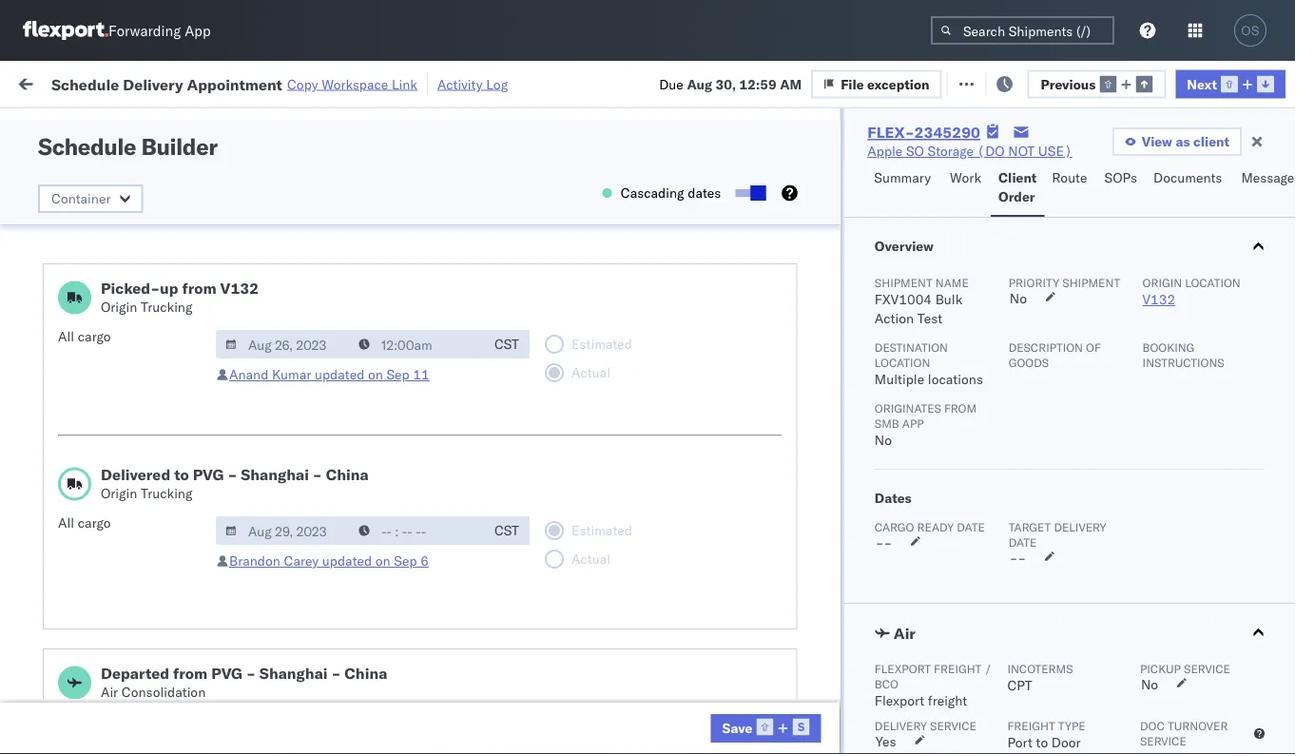 Task type: describe. For each thing, give the bounding box(es) containing it.
no right ':'
[[155, 118, 170, 132]]

1 vertical spatial flex-2345290
[[1050, 263, 1149, 280]]

3 schedule pickup from los angeles, ca link from the top
[[44, 670, 270, 708]]

from down confirm pickup from los angeles, ca button
[[148, 378, 176, 395]]

door
[[1051, 734, 1080, 751]]

3 resize handle column header from the left
[[550, 147, 572, 754]]

confirm delivery button
[[44, 177, 145, 198]]

use) up bco
[[876, 598, 910, 614]]

/
[[984, 661, 991, 676]]

1 demo from the top
[[759, 137, 794, 154]]

shanghai up pickup service
[[1172, 598, 1228, 614]]

2 xiaoyu from the left
[[829, 640, 870, 656]]

los up amsterdam
[[179, 462, 201, 478]]

3 pudong from the top
[[1231, 723, 1277, 740]]

departed
[[101, 664, 169, 683]]

205 on track
[[418, 74, 496, 90]]

pvg for from
[[211, 664, 243, 683]]

flexport demo consignee for unknown
[[706, 472, 861, 489]]

account for flex-2318555
[[927, 179, 977, 196]]

vandelay
[[829, 347, 884, 363]]

storage inside apple so storage (do not use) link
[[928, 143, 974, 159]]

mdt, for 1:00 am mdt, sep 11, 2023
[[364, 640, 397, 656]]

air for integration test account - karl lagerfeld
[[582, 514, 599, 531]]

delivery up schedule pickup from madrid– barajas airport, madrid, spain
[[100, 262, 148, 279]]

3 unknown from the top
[[306, 347, 366, 363]]

id
[[1044, 155, 1055, 170]]

flex
[[1019, 155, 1041, 170]]

next button
[[1176, 70, 1286, 98]]

angeles
[[204, 211, 252, 227]]

delivery up ':'
[[123, 74, 183, 93]]

delivery inside "link"
[[96, 178, 145, 195]]

storage up "apparel" at the top of page
[[766, 263, 812, 280]]

consignee button
[[820, 151, 991, 170]]

2 resize handle column header from the left
[[483, 147, 506, 754]]

filtered
[[19, 116, 65, 133]]

pickup down 2318886
[[1140, 661, 1181, 676]]

summary
[[874, 169, 931, 186]]

goods
[[1008, 355, 1048, 369]]

unknown for ac ram
[[306, 221, 366, 238]]

1 vertical spatial schedule delivery appointment
[[44, 429, 234, 446]]

bookings test consignee for unknown
[[829, 472, 981, 489]]

bill
[[158, 127, 177, 144]]

759
[[331, 74, 356, 90]]

-- : -- -- text field
[[349, 516, 484, 545]]

schedule pickup from los angeles, ca link for 12:59 am mst, feb 28, 2023
[[44, 377, 270, 415]]

am for 12:59 am mst, feb 28, 2023
[[347, 388, 369, 405]]

documents inside button
[[44, 648, 113, 665]]

0 vertical spatial on
[[447, 74, 462, 90]]

am for 12:59 am mdt, jun 15, 2023
[[347, 430, 369, 447]]

pickup service
[[1140, 661, 1230, 676]]

flex-2318886
[[1050, 640, 1149, 656]]

2318886
[[1091, 640, 1149, 656]]

account for flex-2130497
[[927, 514, 977, 531]]

unknown for studio apparel
[[306, 305, 366, 321]]

delivery service
[[874, 718, 976, 733]]

turnover
[[1167, 718, 1228, 733]]

jun for 11,
[[399, 556, 421, 572]]

confirm pickup from los angeles, ca button
[[21, 345, 247, 366]]

confirm pickup from amsterdam airport schiphol, haarlemmermeer, netherlands button
[[40, 503, 285, 558]]

1 horizontal spatial file exception
[[989, 74, 1078, 90]]

cst for picked-up from v132
[[495, 336, 519, 352]]

delivery up yes
[[874, 718, 927, 733]]

workitem
[[21, 155, 71, 170]]

1 xiaoyu from the left
[[706, 640, 746, 656]]

use) up route
[[1038, 143, 1072, 159]]

date for cargo ready date
[[956, 520, 985, 534]]

cargo
[[874, 520, 914, 534]]

1 vertical spatial documents
[[44, 564, 113, 581]]

los down the upload customs clearance documents button
[[179, 671, 201, 688]]

from down the upload customs clearance documents button
[[148, 671, 176, 688]]

freight type port to door
[[1007, 718, 1085, 751]]

from inside the picked-up from v132 origin trucking
[[182, 279, 216, 298]]

0 vertical spatial 2345290
[[914, 123, 980, 142]]

client order
[[999, 169, 1037, 205]]

origin inside delivered to pvg - shanghai - china origin trucking
[[101, 485, 137, 502]]

os button
[[1229, 9, 1272, 52]]

Search Shipments (/) text field
[[931, 16, 1114, 45]]

no down priority
[[1009, 290, 1026, 307]]

client order button
[[991, 161, 1044, 217]]

4 resize handle column header from the left
[[673, 147, 696, 754]]

track
[[465, 74, 496, 90]]

bulk
[[935, 291, 962, 308]]

all for picked-
[[58, 328, 74, 345]]

-- for ac ram
[[829, 221, 846, 238]]

delivered
[[101, 465, 170, 484]]

link
[[392, 76, 417, 92]]

lagerfeld for flex-2130383
[[1020, 556, 1077, 572]]

messages button
[[1234, 161, 1295, 217]]

2 int from the top
[[1281, 598, 1295, 614]]

incoterms cpt
[[1007, 661, 1073, 694]]

storage down the cargo ready date
[[889, 598, 935, 614]]

account left smb
[[803, 430, 853, 447]]

of inside "description of goods"
[[1086, 340, 1101, 354]]

schedule builder
[[38, 132, 217, 161]]

date for target delivery date
[[1008, 535, 1036, 549]]

flex-2130497
[[1050, 514, 1149, 531]]

demo for 12:59 am mst, feb 28, 2023
[[759, 388, 794, 405]]

departure port button
[[1162, 151, 1295, 170]]

work button
[[942, 161, 991, 217]]

air inside button
[[893, 624, 915, 643]]

priority
[[1008, 275, 1059, 290]]

pickup for schedule pickup from madrid– barajas airport, madrid, spain link in the top left of the page
[[103, 294, 144, 311]]

overview button
[[844, 218, 1295, 275]]

0 horizontal spatial exception
[[867, 75, 930, 92]]

12:59 am mdt, jun 15, 2023
[[306, 430, 490, 447]]

all cargo for delivered
[[58, 514, 111, 531]]

angeles, for schedule pickup from los angeles, ca link related to 12:59 am mst, feb 28, 2023
[[204, 378, 256, 395]]

yes
[[875, 733, 896, 750]]

studio apparel
[[706, 305, 795, 321]]

unknown for bosch ocean test
[[306, 681, 366, 698]]

airport,
[[92, 313, 139, 330]]

forwarding app
[[108, 21, 211, 39]]

flex-2130383
[[1050, 556, 1149, 572]]

of inside "button"
[[126, 597, 138, 613]]

snoozed
[[103, 118, 147, 132]]

account for flex-2130383
[[927, 556, 977, 572]]

smb
[[874, 416, 899, 430]]

mmm d, yyyy text field for v132
[[216, 330, 351, 359]]

pickup for schedule pickup from los angeles, ca link related to 12:59 am mst, feb 28, 2023
[[103, 378, 144, 395]]

ocean for 1:00 am mdt, sep 11, 2023
[[582, 640, 621, 656]]

6 resize handle column header from the left
[[987, 147, 1010, 754]]

confirm pickup from los angeles, ca
[[21, 346, 247, 362]]

so down the bosch ocean test
[[744, 723, 762, 740]]

v132 link
[[1142, 291, 1175, 308]]

12:59 for 12:59 am mdt, jun 15, 2023
[[306, 430, 343, 447]]

airport inside the schedule pickup from los angeles international airport
[[124, 230, 166, 246]]

0 vertical spatial appointment
[[187, 74, 282, 93]]

ca inside button
[[229, 346, 247, 362]]

air for integration test account - suitsupply
[[582, 179, 599, 196]]

shanghai, for flex-2318886
[[1172, 640, 1232, 656]]

1 horizontal spatial file
[[989, 74, 1013, 90]]

brandon carey updated on sep 6 button
[[229, 552, 429, 569]]

fcl for integration
[[624, 556, 649, 572]]

container
[[51, 190, 111, 207]]

am for 12:59 am mdt, aug 30, 2023
[[347, 263, 369, 280]]

2 pudong from the top
[[1231, 598, 1277, 614]]

confirm delivery
[[44, 178, 145, 195]]

departed from pvg - shanghai - china air consolidation
[[101, 664, 387, 700]]

ocean lcl
[[582, 430, 648, 447]]

consignee inside button
[[829, 155, 884, 170]]

schedule inside schedule pickup from madrid– barajas airport, madrid, spain
[[44, 294, 100, 311]]

my
[[1, 69, 31, 95]]

target
[[1008, 520, 1051, 534]]

priority shipment
[[1008, 275, 1120, 290]]

filters
[[625, 73, 663, 90]]

so down the flex-2345290 link at the right of the page
[[906, 143, 924, 159]]

risk
[[374, 74, 397, 90]]

apple so storage (do not use) link
[[868, 142, 1072, 161]]

import work
[[142, 74, 221, 90]]

to for pvg
[[174, 465, 189, 484]]

use) right name
[[1000, 263, 1034, 280]]

missing
[[107, 127, 154, 144]]

cst for delivered to pvg - shanghai - china
[[495, 522, 519, 539]]

1 vertical spatial aug
[[409, 263, 434, 280]]

3 schedule pickup from los angeles, ca from the top
[[44, 671, 256, 707]]

1 shanghai pudong int from the top
[[1172, 263, 1295, 280]]

confirm for confirm pickup from amsterdam airport schiphol, haarlemmermeer, netherlands
[[40, 504, 89, 520]]

originates
[[874, 401, 941, 415]]

pvg for to
[[193, 465, 224, 484]]

-- down cargo
[[875, 534, 892, 551]]

from inside schedule pickup from madrid– barajas airport, madrid, spain
[[148, 294, 176, 311]]

so up the bosch ocean test
[[744, 598, 762, 614]]

karl for flex-2130497
[[992, 514, 1017, 531]]

upload customs clearance documents button
[[44, 628, 270, 668]]

0 vertical spatial schedule delivery appointment button
[[40, 261, 230, 282]]

account down originates
[[927, 430, 977, 447]]

integration test account - karl lagerfeld for flex-2130497
[[829, 514, 1077, 531]]

china for flex-2318886
[[1236, 640, 1271, 656]]

flex-2345290 link
[[868, 123, 980, 142]]

flex-2318555
[[1050, 179, 1149, 196]]

apparel
[[748, 305, 795, 321]]

storage down overview
[[889, 263, 935, 280]]

759 at risk
[[331, 74, 397, 90]]

5 resize handle column header from the left
[[797, 147, 820, 754]]

mdt, for 4:00 pm mdt, jun 11, 2023
[[362, 556, 396, 572]]

lading
[[196, 127, 237, 144]]

0 horizontal spatial 30,
[[437, 263, 458, 280]]

china for flex-1889408
[[1236, 681, 1271, 698]]

1 horizontal spatial exception
[[1016, 74, 1078, 90]]

storage down the bosch ocean test
[[766, 723, 812, 740]]

message (0)
[[237, 74, 315, 90]]

flexport. image
[[23, 21, 108, 40]]

previous button
[[1027, 70, 1166, 98]]

8 resize handle column header from the left
[[1261, 147, 1284, 754]]

2342348
[[1091, 598, 1149, 614]]

mdt, for 12:59 am mdt, jun 15, 2023
[[372, 430, 405, 447]]

11, for sep
[[428, 640, 448, 656]]

mst,
[[372, 388, 404, 405]]

confirm for confirm pickup from los angeles, ca
[[21, 346, 70, 362]]

1 vertical spatial schedule delivery appointment link
[[44, 428, 234, 447]]

karl for flex-2130383
[[992, 556, 1017, 572]]

ram
[[727, 221, 754, 238]]

2 vertical spatial 2345290
[[1091, 723, 1149, 740]]

upload for 2nd upload customs clearance documents link from the top
[[44, 629, 87, 646]]

flex-1662119
[[1050, 347, 1149, 363]]

delivery inside "button"
[[142, 597, 191, 613]]

pm for 4:00
[[338, 556, 359, 572]]

from inside originates from smb app no
[[944, 401, 976, 415]]

shanghai up v132 link
[[1172, 263, 1228, 280]]

schedule inside the schedule pickup from los angeles international airport
[[44, 211, 100, 227]]

0 vertical spatial app
[[185, 21, 211, 39]]

storage up the bosch ocean test
[[766, 598, 812, 614]]

integration for flex-2130497
[[829, 514, 895, 531]]

1 integration test account - on ag from the left
[[706, 430, 910, 447]]

flex id button
[[1010, 151, 1143, 170]]

copy workspace link button
[[287, 76, 417, 92]]

1 horizontal spatial 30,
[[716, 75, 736, 92]]

confirm for confirm delivery
[[44, 178, 92, 195]]

due
[[659, 75, 683, 92]]

0 horizontal spatial client
[[778, 640, 814, 656]]

cargo for delivered
[[78, 514, 111, 531]]

view as client button
[[1112, 127, 1242, 156]]

schedule pickup from los angeles, ca for unknown
[[44, 462, 256, 497]]

schiphol,
[[40, 523, 97, 539]]

schedule pickup from madrid– barajas airport, madrid, spain link
[[44, 293, 270, 331]]

angeles, for 1st schedule pickup from los angeles, ca link from the bottom
[[204, 671, 256, 688]]

1 horizontal spatial client
[[902, 640, 938, 656]]

no down pickup service
[[1141, 676, 1158, 693]]

15,
[[434, 430, 454, 447]]

shanghai right doc
[[1172, 723, 1228, 740]]

2 vertical spatial appointment
[[156, 429, 234, 446]]

batch action button
[[1178, 68, 1295, 97]]

due aug 30, 12:59 am
[[659, 75, 802, 92]]

ocean fcl for 4:00 pm mdt, jun 11, 2023
[[582, 556, 649, 572]]

of inside the exception: missing bill of lading numbers
[[181, 127, 193, 144]]

container button
[[38, 184, 143, 213]]

upload customs clearance documents for first upload customs clearance documents link from the top of the page
[[44, 545, 208, 581]]

builder
[[141, 132, 217, 161]]

route
[[1052, 169, 1087, 186]]

0 vertical spatial flex-2345290
[[868, 123, 980, 142]]

demo for unknown
[[759, 472, 794, 489]]

shanghai inside the departed from pvg - shanghai - china air consolidation
[[259, 664, 328, 683]]

shanghai, for flex-1662119
[[1172, 347, 1232, 363]]

service inside doc turnover service
[[1140, 734, 1186, 748]]

unknown for flexport demo consignee
[[306, 472, 366, 489]]

1 vertical spatial schedule delivery appointment button
[[44, 428, 234, 449]]

shanghai, china for flex-1889408
[[1172, 681, 1271, 698]]

from inside the departed from pvg - shanghai - china air consolidation
[[173, 664, 208, 683]]

actions
[[1238, 155, 1277, 170]]

doc turnover service
[[1140, 718, 1228, 748]]

reset to default filters
[[521, 73, 663, 90]]

mmm d, yyyy text field for -
[[216, 516, 351, 545]]

jun for 15,
[[409, 430, 430, 447]]

to inside freight type port to door
[[1036, 734, 1048, 751]]

flexport demo consignee for 12:59 am mst, feb 28, 2023
[[706, 388, 861, 405]]

use) up incoterms
[[1000, 598, 1034, 614]]

1 pudong from the top
[[1231, 263, 1277, 280]]

1 horizontal spatial work
[[950, 169, 981, 186]]

pm for 3:59
[[338, 514, 359, 531]]

delivery up delivered
[[103, 429, 152, 446]]



Task type: vqa. For each thing, say whether or not it's contained in the screenshot.
FLEX-1889145 Button
no



Task type: locate. For each thing, give the bounding box(es) containing it.
1 vertical spatial int
[[1281, 598, 1295, 614]]

exception down search shipments (/) text box
[[1016, 74, 1078, 90]]

2 demo from the top
[[759, 388, 794, 405]]

3 upload from the top
[[44, 629, 87, 646]]

sep for picked-up from v132
[[387, 366, 410, 383]]

2 vertical spatial fcl
[[624, 640, 649, 656]]

shipment
[[1062, 275, 1120, 290]]

mdt, for 3:59 pm mdt, may 9, 2023
[[362, 514, 396, 531]]

1 xiaoyu test client from the left
[[706, 640, 814, 656]]

no down smb
[[874, 432, 892, 448]]

bookings up the dates
[[829, 472, 885, 489]]

0 vertical spatial documents
[[1154, 169, 1222, 186]]

netherlands
[[40, 542, 114, 558]]

not
[[1008, 143, 1035, 159], [846, 263, 873, 280], [970, 263, 996, 280], [846, 598, 873, 614], [970, 598, 996, 614], [846, 723, 873, 740], [970, 723, 996, 740]]

exception: missing bill of lading numbers link
[[40, 126, 285, 164]]

integration
[[829, 179, 895, 196], [706, 430, 771, 447], [829, 430, 895, 447], [829, 514, 895, 531], [829, 556, 895, 572]]

from inside confirm pickup from los angeles, ca link
[[117, 346, 145, 362]]

to up amsterdam
[[174, 465, 189, 484]]

port
[[1227, 155, 1248, 170], [1007, 734, 1032, 751]]

v132 inside the picked-up from v132 origin trucking
[[220, 279, 259, 298]]

2023 for 12:59 am mdt, jun 15, 2023
[[457, 430, 490, 447]]

work right import
[[188, 74, 221, 90]]

pickup inside schedule pickup from madrid– barajas airport, madrid, spain
[[103, 294, 144, 311]]

test inside shipment name fxv1004 bulk action test
[[917, 310, 942, 327]]

pickup for "confirm pickup from amsterdam airport schiphol, haarlemmermeer, netherlands" link
[[92, 504, 133, 520]]

1 vertical spatial confirm
[[21, 346, 70, 362]]

angeles, for unknown's schedule pickup from los angeles, ca link
[[204, 462, 256, 478]]

china inside delivered to pvg - shanghai - china origin trucking
[[326, 465, 369, 484]]

batch action
[[1208, 74, 1290, 90]]

freight
[[1007, 718, 1055, 733]]

los inside confirm pickup from los angeles, ca link
[[149, 346, 170, 362]]

v132 up booking
[[1142, 291, 1175, 308]]

app inside originates from smb app no
[[902, 416, 923, 430]]

pickup for 1st schedule pickup from los angeles, ca link from the bottom
[[103, 671, 144, 688]]

1 vertical spatial clearance
[[147, 629, 208, 646]]

1 vertical spatial date
[[1008, 535, 1036, 549]]

2 all from the top
[[58, 514, 74, 531]]

2318555
[[1091, 179, 1149, 196]]

upload inside "button"
[[44, 597, 87, 613]]

shanghai, china for flex-1662119
[[1172, 347, 1271, 363]]

locations
[[927, 371, 983, 388]]

0 vertical spatial airport
[[124, 230, 166, 246]]

2345290 up 'consignee' button
[[914, 123, 980, 142]]

storage
[[928, 143, 974, 159], [766, 263, 812, 280], [889, 263, 935, 280], [766, 598, 812, 614], [889, 598, 935, 614], [766, 723, 812, 740], [889, 723, 935, 740]]

1 vertical spatial of
[[1086, 340, 1101, 354]]

air button
[[844, 604, 1295, 661]]

upload for first upload customs clearance documents link from the top of the page
[[44, 545, 87, 562]]

0 vertical spatial all
[[58, 328, 74, 345]]

so down bco
[[868, 723, 886, 740]]

los inside the schedule pickup from los angeles international airport
[[179, 211, 201, 227]]

trucking inside delivered to pvg - shanghai - china origin trucking
[[141, 485, 193, 502]]

departure
[[1172, 155, 1224, 170]]

shanghai, china up departure port
[[1172, 137, 1271, 154]]

action
[[1248, 74, 1290, 90], [874, 310, 913, 327]]

suitsupply
[[992, 179, 1056, 196]]

0 vertical spatial fcl
[[624, 347, 649, 363]]

2 xiaoyu test client from the left
[[829, 640, 938, 656]]

2345290 down 1889408
[[1091, 723, 1149, 740]]

0 vertical spatial work
[[188, 74, 221, 90]]

use) down overview
[[876, 263, 910, 280]]

at
[[359, 74, 371, 90]]

(0)
[[290, 74, 315, 90]]

next
[[1187, 75, 1217, 92]]

unknown up 3:59
[[306, 472, 366, 489]]

all cargo
[[58, 328, 111, 345], [58, 514, 111, 531]]

1 clearance from the top
[[147, 545, 208, 562]]

2023 for 1:00 am mdt, sep 11, 2023
[[452, 640, 485, 656]]

0 vertical spatial to
[[560, 73, 573, 90]]

app right 'forwarding'
[[185, 21, 211, 39]]

1 trucking from the top
[[141, 299, 193, 315]]

upload proof of delivery
[[44, 597, 191, 613]]

amsterdam
[[168, 504, 237, 520]]

3 ocean fcl from the top
[[582, 640, 649, 656]]

2 lagerfeld from the top
[[1020, 556, 1077, 572]]

1 vertical spatial upload customs clearance documents link
[[44, 628, 270, 666]]

1 shanghai, from the top
[[1172, 137, 1232, 154]]

storage down the flexport freight / bco flexport freight at the bottom right of the page
[[889, 723, 935, 740]]

4 shanghai, from the top
[[1172, 681, 1232, 698]]

location up multiple
[[874, 355, 930, 369]]

2 vertical spatial demo
[[759, 472, 794, 489]]

2 vertical spatial flex-2345290
[[1050, 723, 1149, 740]]

location
[[1185, 275, 1240, 290], [874, 355, 930, 369]]

0 vertical spatial integration test account - karl lagerfeld
[[829, 514, 1077, 531]]

1 horizontal spatial xiaoyu
[[829, 640, 870, 656]]

pvg up amsterdam
[[193, 465, 224, 484]]

date right ready
[[956, 520, 985, 534]]

on
[[447, 74, 462, 90], [368, 366, 383, 383], [375, 552, 391, 569]]

on for delivered to pvg - shanghai - china
[[375, 552, 391, 569]]

integration for flex-2130383
[[829, 556, 895, 572]]

jun left 15,
[[409, 430, 430, 447]]

upload customs clearance documents down upload proof of delivery "button"
[[44, 629, 208, 665]]

None checkbox
[[735, 189, 762, 197]]

1 upload from the top
[[44, 545, 87, 562]]

3 fcl from the top
[[624, 640, 649, 656]]

cargo for picked-
[[78, 328, 111, 345]]

2 vertical spatial pudong
[[1231, 723, 1277, 740]]

0 vertical spatial pm
[[338, 514, 359, 531]]

on right originates from smb app no
[[992, 430, 1012, 447]]

1 upload customs clearance documents link from the top
[[44, 544, 270, 582]]

file
[[989, 74, 1013, 90], [841, 75, 864, 92]]

-- for studio apparel
[[829, 305, 846, 321]]

2 bookings from the top
[[829, 388, 885, 405]]

storage down the flex-2345290 link at the right of the page
[[928, 143, 974, 159]]

schedule delivery appointment button up delivered
[[44, 428, 234, 449]]

1 vertical spatial upload customs clearance documents
[[44, 629, 208, 665]]

0 horizontal spatial file exception
[[841, 75, 930, 92]]

0 vertical spatial pvg
[[193, 465, 224, 484]]

schedule delivery appointment link up delivered
[[44, 428, 234, 447]]

1 vertical spatial karl
[[992, 556, 1017, 572]]

1 vertical spatial 11,
[[428, 640, 448, 656]]

schedule delivery appointment
[[40, 262, 230, 279], [44, 429, 234, 446]]

airport
[[124, 230, 166, 246], [240, 504, 283, 520]]

0 vertical spatial schedule delivery appointment link
[[40, 261, 230, 280]]

2 integration test account - karl lagerfeld from the top
[[829, 556, 1077, 572]]

1 horizontal spatial location
[[1185, 275, 1240, 290]]

4 unknown from the top
[[306, 472, 366, 489]]

from inside confirm pickup from amsterdam airport schiphol, haarlemmermeer, netherlands
[[136, 504, 164, 520]]

11, down -- : -- -- text box
[[424, 556, 445, 572]]

action inside shipment name fxv1004 bulk action test
[[874, 310, 913, 327]]

1 cargo from the top
[[78, 328, 111, 345]]

angeles, down the "spain" at the top left of page
[[174, 346, 226, 362]]

china inside the departed from pvg - shanghai - china air consolidation
[[345, 664, 387, 683]]

clearance down haarlemmermeer,
[[147, 545, 208, 562]]

am for 1:00 am mdt, sep 11, 2023
[[338, 640, 360, 656]]

trucking down "up"
[[141, 299, 193, 315]]

documents down the proof in the left bottom of the page
[[44, 648, 113, 665]]

0 vertical spatial lagerfeld
[[1020, 514, 1077, 531]]

save
[[722, 719, 753, 736]]

trucking down delivered
[[141, 485, 193, 502]]

bookings for 12:59 am mst, feb 28, 2023
[[829, 388, 885, 405]]

2 schedule pickup from los angeles, ca from the top
[[44, 462, 256, 497]]

1 ag from the left
[[892, 430, 910, 447]]

2 shanghai pudong int from the top
[[1172, 598, 1295, 614]]

2023 for 4:00 pm mdt, jun 11, 2023
[[448, 556, 481, 572]]

import work button
[[134, 61, 229, 104]]

to inside button
[[560, 73, 573, 90]]

11, for jun
[[424, 556, 445, 572]]

0 horizontal spatial file
[[841, 75, 864, 92]]

2 unknown from the top
[[306, 305, 366, 321]]

clearance inside button
[[147, 629, 208, 646]]

2 cst from the top
[[495, 522, 519, 539]]

1 vertical spatial 30,
[[437, 263, 458, 280]]

schedule pickup from los angeles, ca link for unknown
[[44, 461, 270, 499]]

0 vertical spatial 30,
[[716, 75, 736, 92]]

2 vertical spatial flexport demo consignee
[[706, 472, 861, 489]]

1 horizontal spatial xiaoyu test client
[[829, 640, 938, 656]]

delivery down workitem button
[[96, 178, 145, 195]]

from
[[148, 211, 176, 227], [182, 279, 216, 298], [148, 294, 176, 311], [117, 346, 145, 362], [148, 378, 176, 395], [944, 401, 976, 415], [148, 462, 176, 478], [136, 504, 164, 520], [173, 664, 208, 683], [148, 671, 176, 688]]

11,
[[424, 556, 445, 572], [428, 640, 448, 656]]

0 vertical spatial upload customs clearance documents link
[[44, 544, 270, 582]]

1 vertical spatial updated
[[322, 552, 372, 569]]

1 vertical spatial app
[[902, 416, 923, 430]]

angeles, for confirm pickup from los angeles, ca link
[[174, 346, 226, 362]]

bookings
[[829, 137, 885, 154], [829, 388, 885, 405], [829, 472, 885, 489]]

no
[[155, 118, 170, 132], [1009, 290, 1026, 307], [874, 432, 892, 448], [1141, 676, 1158, 693]]

shanghai, china for flex-2318886
[[1172, 640, 1271, 656]]

1 unknown from the top
[[306, 221, 366, 238]]

ocean for 4:00 pm mdt, jun 11, 2023
[[582, 556, 621, 572]]

use) down the cpt
[[1000, 723, 1034, 740]]

bookings test consignee for 12:59 am mst, feb 28, 2023
[[829, 388, 981, 405]]

integration test account - karl lagerfeld down ready
[[829, 556, 1077, 572]]

booking
[[1142, 340, 1194, 354]]

spain
[[192, 313, 227, 330]]

MMM D, YYYY text field
[[216, 330, 351, 359], [216, 516, 351, 545]]

pickup for unknown's schedule pickup from los angeles, ca link
[[103, 462, 144, 478]]

0 horizontal spatial airport
[[124, 230, 166, 246]]

to for default
[[560, 73, 573, 90]]

2130383
[[1091, 556, 1149, 572]]

cascading dates
[[621, 184, 721, 201]]

action right batch
[[1248, 74, 1290, 90]]

0 horizontal spatial of
[[126, 597, 138, 613]]

air for apple so storage (do not use)
[[582, 263, 599, 280]]

reset to default filters button
[[509, 68, 675, 97]]

updated
[[315, 366, 365, 383], [322, 552, 372, 569]]

1 vertical spatial jun
[[399, 556, 421, 572]]

all left airport,
[[58, 328, 74, 345]]

no inside originates from smb app no
[[874, 432, 892, 448]]

schedule pickup from los angeles, ca
[[44, 378, 256, 414], [44, 462, 256, 497], [44, 671, 256, 707]]

2 on from the left
[[992, 430, 1012, 447]]

shanghai, china for flex-1919146
[[1172, 137, 1271, 154]]

so down overview
[[868, 263, 886, 280]]

0 horizontal spatial date
[[956, 520, 985, 534]]

mdt, down 3:59 pm mdt, may 9, 2023
[[362, 556, 396, 572]]

1 flexport demo consignee from the top
[[706, 137, 861, 154]]

schedule
[[51, 74, 119, 93], [38, 132, 136, 161], [44, 211, 100, 227], [40, 262, 96, 279], [44, 294, 100, 311], [44, 378, 100, 395], [44, 429, 100, 446], [44, 462, 100, 478], [44, 671, 100, 688]]

0 vertical spatial upload
[[44, 545, 87, 562]]

v132 inside origin location v132
[[1142, 291, 1175, 308]]

1 customs from the top
[[90, 545, 144, 562]]

1 int from the top
[[1281, 263, 1295, 280]]

upload customs clearance documents link
[[44, 544, 270, 582], [44, 628, 270, 666]]

pickup inside confirm pickup from amsterdam airport schiphol, haarlemmermeer, netherlands
[[92, 504, 133, 520]]

bookings test consignee up the dates
[[829, 472, 981, 489]]

angeles, left kumar
[[204, 378, 256, 395]]

airport inside confirm pickup from amsterdam airport schiphol, haarlemmermeer, netherlands
[[240, 504, 283, 520]]

schedule pickup from los angeles, ca down confirm pickup from los angeles, ca button
[[44, 378, 256, 414]]

shanghai, for flex-1919146
[[1172, 137, 1232, 154]]

trucking inside the picked-up from v132 origin trucking
[[141, 299, 193, 315]]

unknown up 'anand kumar updated on sep 11' at the left
[[306, 305, 366, 321]]

3 shanghai pudong int from the top
[[1172, 723, 1295, 740]]

-
[[981, 179, 989, 196], [829, 221, 837, 238], [837, 221, 846, 238], [829, 305, 837, 321], [837, 305, 846, 321], [857, 430, 865, 447], [981, 430, 989, 447], [228, 465, 237, 484], [313, 465, 322, 484], [981, 514, 989, 531], [875, 534, 883, 551], [883, 534, 892, 551], [1009, 550, 1017, 566], [1017, 550, 1026, 566], [981, 556, 989, 572], [246, 664, 256, 683], [331, 664, 341, 683], [829, 681, 837, 698], [837, 681, 846, 698]]

jun
[[409, 430, 430, 447], [399, 556, 421, 572]]

0 horizontal spatial xiaoyu test client
[[706, 640, 814, 656]]

flex-1889408 button
[[1019, 677, 1152, 703], [1019, 677, 1152, 703]]

message
[[237, 74, 290, 90]]

upload down upload proof of delivery "button"
[[44, 629, 87, 646]]

angeles,
[[174, 346, 226, 362], [204, 378, 256, 395], [204, 462, 256, 478], [204, 671, 256, 688]]

1 vertical spatial action
[[874, 310, 913, 327]]

0 vertical spatial origin
[[1142, 275, 1182, 290]]

shanghai pudong int down pickup service
[[1172, 723, 1295, 740]]

ocean for unknown
[[582, 347, 621, 363]]

1 fcl from the top
[[624, 347, 649, 363]]

resize handle column header
[[272, 147, 295, 754], [483, 147, 506, 754], [550, 147, 572, 754], [673, 147, 696, 754], [797, 147, 820, 754], [987, 147, 1010, 754], [1139, 147, 1162, 754], [1261, 147, 1284, 754]]

service for yes
[[930, 718, 976, 733]]

shanghai, for flex-1889408
[[1172, 681, 1232, 698]]

1 vertical spatial freight
[[927, 692, 967, 709]]

reset
[[521, 73, 557, 90]]

3 demo from the top
[[759, 472, 794, 489]]

2 integration test account - on ag from the left
[[829, 430, 1034, 447]]

1 horizontal spatial action
[[1248, 74, 1290, 90]]

china for flex-1662119
[[1236, 347, 1271, 363]]

client inside button
[[999, 169, 1037, 186]]

los left angeles
[[179, 211, 201, 227]]

0 horizontal spatial work
[[188, 74, 221, 90]]

2 mmm d, yyyy text field from the top
[[216, 516, 351, 545]]

2 bookings test consignee from the top
[[829, 388, 981, 405]]

confirm inside "link"
[[44, 178, 92, 195]]

3 int from the top
[[1281, 723, 1295, 740]]

client
[[1193, 133, 1230, 150]]

action inside button
[[1248, 74, 1290, 90]]

port inside button
[[1227, 155, 1248, 170]]

up
[[160, 279, 178, 298]]

0 vertical spatial customs
[[90, 545, 144, 562]]

schedule delivery appointment up schedule pickup from madrid– barajas airport, madrid, spain
[[40, 262, 230, 279]]

2023 for 12:59 am mst, feb 28, 2023
[[458, 388, 491, 405]]

1 bookings from the top
[[829, 137, 885, 154]]

lagerfeld for flex-2130497
[[1020, 514, 1077, 531]]

2 fcl from the top
[[624, 556, 649, 572]]

airport down delivered to pvg - shanghai - china origin trucking
[[240, 504, 283, 520]]

pvg inside delivered to pvg - shanghai - china origin trucking
[[193, 465, 224, 484]]

0 vertical spatial ocean fcl
[[582, 347, 649, 363]]

upload proof of delivery link
[[44, 596, 191, 615]]

from right "up"
[[182, 279, 216, 298]]

0 vertical spatial flexport demo consignee
[[706, 137, 861, 154]]

app
[[185, 21, 211, 39], [902, 416, 923, 430]]

cargo ready date
[[874, 520, 985, 534]]

pickup up haarlemmermeer,
[[103, 462, 144, 478]]

bookings up summary
[[829, 137, 885, 154]]

0 horizontal spatial xiaoyu
[[706, 640, 746, 656]]

3 bookings test consignee from the top
[[829, 472, 981, 489]]

confirm inside confirm pickup from amsterdam airport schiphol, haarlemmermeer, netherlands
[[40, 504, 89, 520]]

2 upload from the top
[[44, 597, 87, 613]]

4 shanghai, china from the top
[[1172, 681, 1271, 698]]

haarlemmermeer,
[[101, 523, 209, 539]]

1 vertical spatial demo
[[759, 388, 794, 405]]

2 karl from the top
[[992, 556, 1017, 572]]

so up studio apparel
[[744, 263, 762, 280]]

1 all cargo from the top
[[58, 328, 111, 345]]

7 resize handle column header from the left
[[1139, 147, 1162, 754]]

0 vertical spatial 11,
[[424, 556, 445, 572]]

pickup down delivered
[[92, 504, 133, 520]]

0 horizontal spatial to
[[174, 465, 189, 484]]

3 bookings from the top
[[829, 472, 885, 489]]

schedule pickup from los angeles, ca for 12:59 am mst, feb 28, 2023
[[44, 378, 256, 414]]

location inside origin location v132
[[1185, 275, 1240, 290]]

0 horizontal spatial aug
[[409, 263, 434, 280]]

by:
[[69, 116, 87, 133]]

2 clearance from the top
[[147, 629, 208, 646]]

of
[[181, 127, 193, 144], [1086, 340, 1101, 354], [126, 597, 138, 613]]

2 cargo from the top
[[78, 514, 111, 531]]

origin down picked-
[[101, 299, 137, 315]]

xiaoyu
[[706, 640, 746, 656], [829, 640, 870, 656]]

1 on from the left
[[869, 430, 888, 447]]

0 vertical spatial confirm
[[44, 178, 92, 195]]

sep for delivered to pvg - shanghai - china
[[394, 552, 417, 569]]

instructions
[[1142, 355, 1224, 369]]

1 horizontal spatial app
[[902, 416, 923, 430]]

upload inside button
[[44, 629, 87, 646]]

2 vertical spatial schedule pickup from los angeles, ca link
[[44, 670, 270, 708]]

angeles, inside button
[[174, 346, 226, 362]]

aug right the due
[[687, 75, 712, 92]]

all for delivered
[[58, 514, 74, 531]]

client
[[999, 169, 1037, 186], [778, 640, 814, 656], [902, 640, 938, 656]]

los left anand
[[179, 378, 201, 395]]

file up 'consignee' button
[[841, 75, 864, 92]]

upload customs clearance documents inside button
[[44, 629, 208, 665]]

0 vertical spatial aug
[[687, 75, 712, 92]]

1 horizontal spatial ag
[[1015, 430, 1034, 447]]

1 shanghai, china from the top
[[1172, 137, 1271, 154]]

2 vertical spatial origin
[[101, 485, 137, 502]]

flex-2345290 down the flex-1889408
[[1050, 723, 1149, 740]]

pudong
[[1231, 263, 1277, 280], [1231, 598, 1277, 614], [1231, 723, 1277, 740]]

1 vertical spatial to
[[174, 465, 189, 484]]

2 upload customs clearance documents link from the top
[[44, 628, 270, 666]]

flex-2342348 button
[[1019, 593, 1152, 620], [1019, 593, 1152, 620]]

freight up delivery service
[[927, 692, 967, 709]]

1 vertical spatial mmm d, yyyy text field
[[216, 516, 351, 545]]

activity log button
[[437, 72, 508, 96]]

integration test account - karl lagerfeld for flex-2130383
[[829, 556, 1077, 572]]

1 vertical spatial pudong
[[1231, 598, 1277, 614]]

service down doc
[[1140, 734, 1186, 748]]

customs for 2nd upload customs clearance documents link from the top
[[90, 629, 144, 646]]

-- : -- -- text field
[[349, 330, 484, 359]]

flex-2318886 button
[[1019, 635, 1152, 661], [1019, 635, 1152, 661]]

schedule delivery appointment button up schedule pickup from madrid– barajas airport, madrid, spain
[[40, 261, 230, 282]]

2 vertical spatial sep
[[400, 640, 424, 656]]

from up amsterdam
[[148, 462, 176, 478]]

pickup for schedule pickup from los angeles international airport link
[[103, 211, 144, 227]]

1 vertical spatial on
[[368, 366, 383, 383]]

2 shanghai, china from the top
[[1172, 347, 1271, 363]]

-- down target at the bottom of the page
[[1009, 550, 1026, 566]]

3 shanghai, from the top
[[1172, 640, 1232, 656]]

0 vertical spatial service
[[1184, 661, 1230, 676]]

2 flexport demo consignee from the top
[[706, 388, 861, 405]]

sep left 6
[[394, 552, 417, 569]]

mdt, down mst,
[[372, 430, 405, 447]]

2023 for 12:59 am mdt, aug 30, 2023
[[461, 263, 494, 280]]

1 horizontal spatial on
[[992, 430, 1012, 447]]

upload down schiphol,
[[44, 545, 87, 562]]

30, right the due
[[716, 75, 736, 92]]

2 vertical spatial to
[[1036, 734, 1048, 751]]

bookings for unknown
[[829, 472, 885, 489]]

on for picked-up from v132
[[368, 366, 383, 383]]

12:59 for 12:59 am mst, feb 28, 2023
[[306, 388, 343, 405]]

on right 205 on the top left of the page
[[447, 74, 462, 90]]

1 all from the top
[[58, 328, 74, 345]]

location for multiple
[[874, 355, 930, 369]]

0 vertical spatial upload customs clearance documents
[[44, 545, 208, 581]]

0 vertical spatial of
[[181, 127, 193, 144]]

1 mmm d, yyyy text field from the top
[[216, 330, 351, 359]]

shanghai, china down origin location v132
[[1172, 347, 1271, 363]]

date inside "target delivery date"
[[1008, 535, 1036, 549]]

mmm d, yyyy text field up kumar
[[216, 330, 351, 359]]

pvg inside the departed from pvg - shanghai - china air consolidation
[[211, 664, 243, 683]]

service for no
[[1184, 661, 1230, 676]]

1 vertical spatial bookings
[[829, 388, 885, 405]]

unknown up 12:59 am mdt, aug 30, 2023
[[306, 221, 366, 238]]

Search Work text field
[[675, 68, 882, 97]]

pickup for confirm pickup from los angeles, ca link
[[73, 346, 114, 362]]

all cargo for picked-
[[58, 328, 111, 345]]

exception: missing bill of lading numbers
[[40, 127, 237, 163]]

customs for first upload customs clearance documents link from the top of the page
[[90, 545, 144, 562]]

-- for bosch ocean test
[[829, 681, 846, 698]]

0 vertical spatial all cargo
[[58, 328, 111, 345]]

china for flex-1919146
[[1236, 137, 1271, 154]]

shanghai, down pickup service
[[1172, 681, 1232, 698]]

2 ag from the left
[[1015, 430, 1034, 447]]

air inside the departed from pvg - shanghai - china air consolidation
[[101, 684, 118, 700]]

shanghai, up pickup service
[[1172, 640, 1232, 656]]

destination
[[874, 340, 948, 354]]

2 schedule pickup from los angeles, ca link from the top
[[44, 461, 270, 499]]

all cargo up confirm pickup from los angeles, ca
[[58, 328, 111, 345]]

port down client
[[1227, 155, 1248, 170]]

pickup inside the schedule pickup from los angeles international airport
[[103, 211, 144, 227]]

pickup inside button
[[73, 346, 114, 362]]

1 vertical spatial bookings test consignee
[[829, 388, 981, 405]]

ocean fcl for 1:00 am mdt, sep 11, 2023
[[582, 640, 649, 656]]

shipment name fxv1004 bulk action test
[[874, 275, 968, 327]]

account down ready
[[927, 556, 977, 572]]

1 horizontal spatial port
[[1227, 155, 1248, 170]]

2 upload customs clearance documents from the top
[[44, 629, 208, 665]]

location inside destination location multiple locations
[[874, 355, 930, 369]]

file exception down search shipments (/) text box
[[989, 74, 1078, 90]]

origin inside origin location v132
[[1142, 275, 1182, 290]]

1 vertical spatial integration test account - karl lagerfeld
[[829, 556, 1077, 572]]

1 pm from the top
[[338, 514, 359, 531]]

1 karl from the top
[[992, 514, 1017, 531]]

upload customs clearance documents for 2nd upload customs clearance documents link from the top
[[44, 629, 208, 665]]

flex-2345290 up flex-2258423
[[1050, 263, 1149, 280]]

shanghai inside delivered to pvg - shanghai - china origin trucking
[[241, 465, 309, 484]]

1 bookings test consignee from the top
[[829, 137, 981, 154]]

v132
[[220, 279, 259, 298], [1142, 291, 1175, 308]]

angeles, up amsterdam
[[204, 462, 256, 478]]

feb
[[408, 388, 431, 405]]

order
[[999, 188, 1035, 205]]

so up bco
[[868, 598, 886, 614]]

updated for picked-up from v132
[[315, 366, 365, 383]]

1 vertical spatial pvg
[[211, 664, 243, 683]]

2 vertical spatial bookings
[[829, 472, 885, 489]]

shanghai, up departure
[[1172, 137, 1232, 154]]

11, down 6
[[428, 640, 448, 656]]

customs inside button
[[90, 629, 144, 646]]

2 customs from the top
[[90, 629, 144, 646]]

pickup down confirm pickup from los angeles, ca button
[[103, 378, 144, 395]]

from up madrid,
[[148, 294, 176, 311]]

3 shanghai, china from the top
[[1172, 640, 1271, 656]]

log
[[486, 76, 508, 92]]

use) down bco
[[876, 723, 910, 740]]

flexport demo consignee
[[706, 137, 861, 154], [706, 388, 861, 405], [706, 472, 861, 489]]

2 trucking from the top
[[141, 485, 193, 502]]

6
[[420, 552, 429, 569]]

to inside delivered to pvg - shanghai - china origin trucking
[[174, 465, 189, 484]]

1 schedule pickup from los angeles, ca from the top
[[44, 378, 256, 414]]

2130497
[[1091, 514, 1149, 531]]

flexport
[[706, 137, 755, 154], [706, 388, 755, 405], [706, 472, 755, 489], [874, 661, 930, 676], [874, 692, 924, 709]]

pvg right departed
[[211, 664, 243, 683]]

2 all cargo from the top
[[58, 514, 111, 531]]

on down 3:59 pm mdt, may 9, 2023
[[375, 552, 391, 569]]

3 flexport demo consignee from the top
[[706, 472, 861, 489]]

shipment
[[874, 275, 932, 290]]

activity
[[437, 76, 483, 92]]

12:59 for 12:59 am mdt, aug 30, 2023
[[306, 263, 343, 280]]

5 unknown from the top
[[306, 681, 366, 698]]

0 vertical spatial freight
[[933, 661, 981, 676]]

1 lagerfeld from the top
[[1020, 514, 1077, 531]]

1 schedule pickup from los angeles, ca link from the top
[[44, 377, 270, 415]]

1 cst from the top
[[495, 336, 519, 352]]

bco
[[874, 677, 898, 691]]

1 horizontal spatial v132
[[1142, 291, 1175, 308]]

pickup
[[103, 211, 144, 227], [103, 294, 144, 311], [73, 346, 114, 362], [103, 378, 144, 395], [103, 462, 144, 478], [92, 504, 133, 520], [1140, 661, 1181, 676], [103, 671, 144, 688]]

from inside the schedule pickup from los angeles international airport
[[148, 211, 176, 227]]

2 horizontal spatial of
[[1086, 340, 1101, 354]]

shanghai, china up pickup service
[[1172, 640, 1271, 656]]

mdt, for 12:59 am mdt, aug 30, 2023
[[372, 263, 405, 280]]

from up the consolidation
[[173, 664, 208, 683]]

ag down originates
[[892, 430, 910, 447]]

0 vertical spatial schedule delivery appointment
[[40, 262, 230, 279]]

ocean for 12:59 am mdt, jun 15, 2023
[[582, 430, 621, 447]]

1 vertical spatial 2345290
[[1091, 263, 1149, 280]]

1 integration test account - karl lagerfeld from the top
[[829, 514, 1077, 531]]

sep up the 12:59 am mst, feb 28, 2023
[[387, 366, 410, 383]]

port inside freight type port to door
[[1007, 734, 1032, 751]]

30,
[[716, 75, 736, 92], [437, 263, 458, 280]]

confirm delivery link
[[44, 177, 145, 196]]

fcl for vandelay
[[624, 347, 649, 363]]

schedule delivery appointment link up schedule pickup from madrid– barajas airport, madrid, spain
[[40, 261, 230, 280]]

upload proof of delivery button
[[44, 596, 191, 617]]

1 upload customs clearance documents from the top
[[44, 545, 208, 581]]

1 vertical spatial sep
[[394, 552, 417, 569]]

updated for delivered to pvg - shanghai - china
[[322, 552, 372, 569]]

1 vertical spatial lagerfeld
[[1020, 556, 1077, 572]]

documents inside button
[[1154, 169, 1222, 186]]

1 resize handle column header from the left
[[272, 147, 295, 754]]

1 vertical spatial appointment
[[152, 262, 230, 279]]

1 horizontal spatial aug
[[687, 75, 712, 92]]

all
[[58, 328, 74, 345], [58, 514, 74, 531]]

file exception up the flex-2345290 link at the right of the page
[[841, 75, 930, 92]]

0 vertical spatial updated
[[315, 366, 365, 383]]

mdt, left may
[[362, 514, 396, 531]]

2 ocean fcl from the top
[[582, 556, 649, 572]]

1 vertical spatial origin
[[101, 299, 137, 315]]

port down freight
[[1007, 734, 1032, 751]]

1 ocean fcl from the top
[[582, 347, 649, 363]]

2 pm from the top
[[338, 556, 359, 572]]

0 vertical spatial date
[[956, 520, 985, 534]]

2 shanghai, from the top
[[1172, 347, 1232, 363]]

origin inside the picked-up from v132 origin trucking
[[101, 299, 137, 315]]

1 vertical spatial work
[[950, 169, 981, 186]]

air for --
[[582, 221, 599, 238]]

exception up the flex-2345290 link at the right of the page
[[867, 75, 930, 92]]



